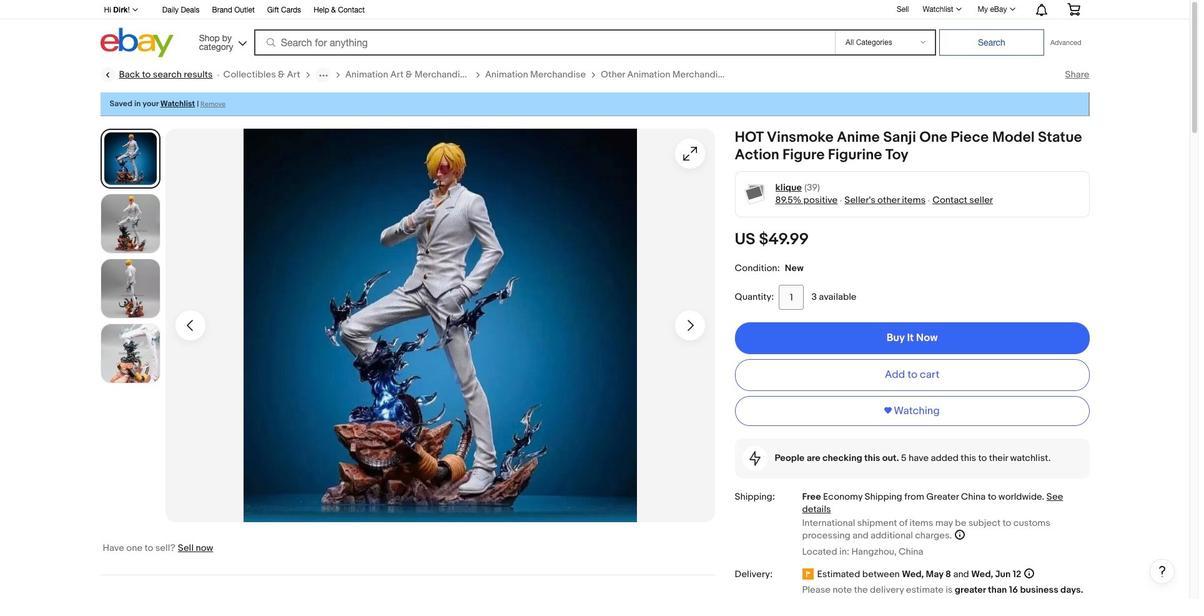 Task type: vqa. For each thing, say whether or not it's contained in the screenshot.
Picture 4 of 4
yes



Task type: describe. For each thing, give the bounding box(es) containing it.
with details__icon image
[[749, 451, 761, 466]]

picture 1 of 4 image
[[103, 131, 158, 186]]

picture 4 of 4 image
[[101, 324, 160, 383]]

Search for anything text field
[[256, 31, 833, 54]]

picture 3 of 4 image
[[101, 259, 160, 318]]



Task type: locate. For each thing, give the bounding box(es) containing it.
account navigation
[[97, 0, 1090, 19]]

None text field
[[779, 285, 804, 310]]

picture 2 of 4 image
[[101, 194, 160, 253]]

help, opens dialogs image
[[1156, 565, 1169, 578]]

hot vinsmoke anime sanji one piece model statue action figure figurine toy - picture 1 of 4 image
[[165, 129, 715, 522]]

watchlist image
[[956, 7, 962, 11]]

breadcrumb menu image
[[317, 70, 330, 80]]

None submit
[[940, 29, 1045, 56]]

your shopping cart image
[[1067, 3, 1081, 16]]

banner
[[97, 0, 1090, 61]]

delivery alert flag image
[[803, 568, 818, 581]]

my ebay image
[[1010, 7, 1016, 11]]



